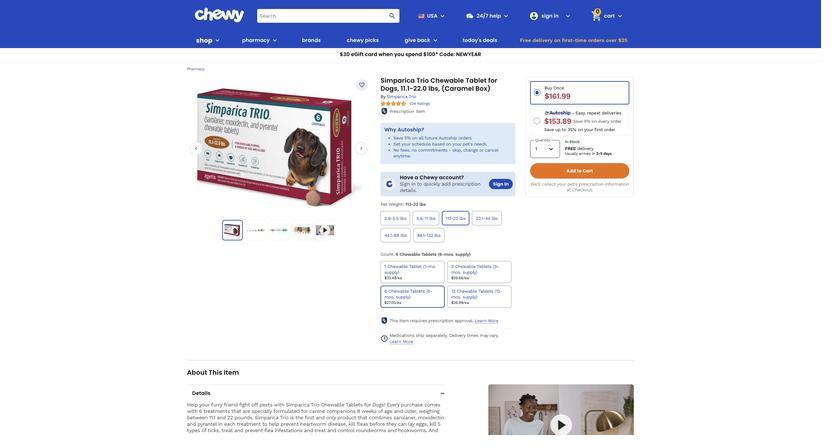 Task type: vqa. For each thing, say whether or not it's contained in the screenshot.


Task type: locate. For each thing, give the bounding box(es) containing it.
mos. up $27.00/ea
[[385, 295, 395, 300]]

in
[[592, 152, 595, 156], [412, 181, 416, 187], [218, 422, 223, 428]]

this right about
[[209, 369, 222, 378]]

tablets inside 12 chewable tablets (12- mos. supply) $26.99/ea
[[479, 289, 493, 294]]

1 vertical spatial can
[[335, 434, 343, 436]]

44.1-88 lbs button
[[381, 228, 411, 243]]

1 vertical spatial in
[[412, 181, 416, 187]]

2 vertical spatial for
[[301, 409, 308, 415]]

simparica up 'by simparica trio'
[[381, 76, 415, 85]]

0 horizontal spatial 5
[[438, 422, 441, 428]]

2 horizontal spatial with
[[367, 434, 378, 436]]

sign
[[542, 12, 553, 19], [493, 181, 504, 188], [400, 181, 410, 187]]

1 horizontal spatial autoship
[[550, 110, 571, 116]]

menu image right shop
[[214, 37, 221, 44]]

simparica
[[381, 76, 415, 85], [387, 94, 407, 99], [286, 402, 309, 408], [255, 415, 278, 421]]

usually
[[565, 152, 578, 156]]

have a chewy account? sign in to quickly add prescription details.
[[400, 174, 481, 194]]

tablets left (12-
[[479, 289, 493, 294]]

chewable up $27.00/ea
[[389, 289, 409, 294]]

22 up the 5.6-
[[413, 202, 418, 207]]

tablet inside 1 chewable tablet (1-mo. supply) $32.48/ea
[[409, 264, 422, 270]]

mos. up 3
[[444, 252, 454, 257]]

24/7 help link
[[463, 8, 501, 24]]

$153.89
[[544, 117, 572, 126]]

and down the canine
[[316, 415, 325, 421]]

disease,
[[328, 422, 347, 428]]

may
[[480, 334, 489, 339]]

mos. inside 3 chewable tablets (3- mos. supply) $29.66/ea
[[451, 270, 461, 275]]

to right up at the right top of the page
[[562, 127, 566, 132]]

5 inside help your furry friend fight off pests with simparica trio chewable tablets for dogs! every purchase comes with 6 treatments that are specially formulated for canine companions 8 weeks of age and older, weighing between 11.1 and 22 pounds. simparica trio is the first and only product that combines sarolaner, moxidectin and pyrantel in each treatment to help prevent heartworm disease, kill fleas before they can lay eggs, kill 5 types of ticks, treat and prevent flea infestations and treat and control roundworms and hookworms. and each monthly chewable tablet has a palatable liver flavor and can be taken with or without food!
[[438, 422, 441, 428]]

0 horizontal spatial sign in
[[493, 181, 509, 188]]

treat up flavor
[[314, 428, 326, 434]]

2 horizontal spatial sign
[[542, 12, 553, 19]]

that
[[231, 409, 241, 415], [358, 415, 367, 421]]

simparica trio chewable tablet for dogs, 11.1-22.0 lbs, (caramel box), 6 chewable tablets (6-mos. supply) slide 4 of 5 image
[[293, 222, 311, 240]]

lbs inside 'button'
[[401, 233, 407, 238]]

trio up ratings
[[417, 76, 429, 85]]

11.1- up simparica trio 'link'
[[401, 84, 414, 93]]

tablets for 3 chewable tablets (3- mos. supply)
[[477, 264, 492, 270]]

your right collect
[[557, 182, 566, 187]]

2 group from the top
[[379, 260, 517, 310]]

supply) inside 3 chewable tablets (3- mos. supply) $29.66/ea
[[463, 270, 478, 275]]

help
[[490, 12, 501, 19], [269, 422, 279, 428]]

0 horizontal spatial kill
[[349, 422, 355, 428]]

pharmacy menu image
[[271, 37, 279, 44]]

medications ship separately. delivery times may vary. learn more
[[390, 334, 499, 345]]

moxidectin
[[418, 415, 444, 421]]

learn more button down medications
[[390, 340, 413, 345]]

in inside have a chewy account? sign in to quickly add prescription details.
[[412, 181, 416, 187]]

1 horizontal spatial that
[[358, 415, 367, 421]]

supply) inside 1 chewable tablet (1-mo. supply) $32.48/ea
[[385, 270, 399, 275]]

1 horizontal spatial in
[[412, 181, 416, 187]]

buy once $161.99
[[545, 85, 571, 101]]

2 horizontal spatial in
[[592, 152, 595, 156]]

treatments
[[204, 409, 230, 415]]

Product search field
[[257, 9, 400, 23]]

in up free
[[565, 140, 569, 144]]

1 vertical spatial learn
[[390, 340, 401, 345]]

supply) inside 12 chewable tablets (12- mos. supply) $26.99/ea
[[463, 295, 478, 300]]

items image
[[591, 10, 602, 22]]

lbs
[[420, 202, 426, 207], [400, 216, 406, 221], [429, 216, 436, 221], [460, 216, 466, 221], [492, 216, 498, 221], [401, 233, 407, 238], [435, 233, 441, 238]]

0 vertical spatial item
[[416, 109, 425, 114]]

0 vertical spatial learn more button
[[475, 319, 499, 324]]

tablets inside '6 chewable tablets (6- mos. supply) $27.00/ea'
[[410, 289, 425, 294]]

:
[[403, 202, 404, 207], [393, 252, 394, 257]]

orders left over in the right of the page
[[588, 37, 605, 43]]

1 vertical spatial this
[[209, 369, 222, 378]]

lbs inside button
[[435, 233, 441, 238]]

0 vertical spatial with
[[274, 402, 284, 408]]

simparica trio chewable tablet for dogs, 11.1-22.0 lbs, (caramel box), 6 chewable tablets (6-mos. supply) slide 5 of 5 image
[[316, 226, 334, 236]]

first
[[595, 127, 603, 132], [305, 415, 314, 421]]

supply) up $29.66/ea
[[463, 270, 478, 275]]

submit search image
[[389, 12, 397, 20]]

give
[[405, 37, 416, 44]]

1 horizontal spatial orders
[[588, 37, 605, 43]]

0 horizontal spatial can
[[335, 434, 343, 436]]

group containing 2.8-5.5 lbs
[[379, 210, 517, 244]]

a down flea
[[271, 434, 273, 436]]

0 vertical spatial learn
[[475, 319, 487, 324]]

with
[[274, 402, 284, 408], [187, 409, 197, 415], [367, 434, 378, 436]]

prevent up infestations
[[281, 422, 299, 428]]

1 treat from the left
[[222, 428, 233, 434]]

chewable
[[221, 434, 244, 436]]

5 left days
[[601, 152, 603, 156]]

anytime.
[[394, 153, 411, 159]]

that up fleas on the bottom left
[[358, 415, 367, 421]]

6 up $27.00/ea
[[385, 289, 387, 294]]

or down needs
[[480, 148, 484, 153]]

in up the ticks,
[[218, 422, 223, 428]]

flea
[[264, 428, 273, 434]]

6 up the between on the left
[[199, 409, 202, 415]]

pharmacy link
[[240, 33, 270, 48]]

0 horizontal spatial 22
[[227, 415, 233, 421]]

back
[[417, 37, 430, 44]]

44.1-
[[385, 233, 394, 238]]

learn up may
[[475, 319, 487, 324]]

no
[[412, 148, 417, 153]]

lbs right 5.5
[[400, 216, 406, 221]]

chewable inside 1 chewable tablet (1-mo. supply) $32.48/ea
[[388, 264, 408, 270]]

supply) for 12 chewable tablets (12- mos. supply)
[[463, 295, 478, 300]]

simparica trio chewable tablet for dogs, 11.1-22.0 lbs, (caramel box), 6 chewable tablets (6-mos. supply) slide 2 of 5 image
[[247, 222, 265, 240]]

pet's up at
[[568, 182, 578, 187]]

22 left the 22.1-
[[453, 216, 458, 221]]

on inside button
[[554, 37, 561, 43]]

mos. inside 12 chewable tablets (12- mos. supply) $26.99/ea
[[451, 295, 461, 300]]

1 vertical spatial :
[[393, 252, 394, 257]]

supply) up $32.48/ea at the left
[[385, 270, 399, 275]]

0 vertical spatial of
[[378, 409, 383, 415]]

0 vertical spatial a
[[415, 174, 418, 182]]

(12-
[[495, 289, 502, 294]]

tablets
[[421, 252, 437, 257], [477, 264, 492, 270], [410, 289, 425, 294], [479, 289, 493, 294], [346, 402, 363, 408]]

autoship up based
[[439, 135, 457, 141]]

in left "we'll"
[[505, 181, 509, 188]]

0 vertical spatial orders
[[588, 37, 605, 43]]

chewy support image
[[466, 12, 474, 20]]

0 vertical spatial delivery
[[533, 37, 553, 43]]

can down sarolaner,
[[398, 422, 407, 428]]

supply) up $27.00/ea
[[396, 295, 411, 300]]

0
[[596, 7, 600, 15]]

mos. down 12
[[451, 295, 461, 300]]

$161.99 text field
[[545, 92, 571, 101]]

1 vertical spatial prevent
[[245, 428, 263, 434]]

tablet left (1-
[[409, 264, 422, 270]]

0 horizontal spatial or
[[379, 434, 384, 436]]

1 horizontal spatial or
[[480, 148, 484, 153]]

details.
[[400, 188, 417, 194]]

1 vertical spatial autoship
[[439, 135, 457, 141]]

1 vertical spatial help
[[269, 422, 279, 428]]

1 horizontal spatial in
[[554, 12, 559, 19]]

learn inside medications ship separately. delivery times may vary. learn more
[[390, 340, 401, 345]]

0 horizontal spatial this
[[209, 369, 222, 378]]

count : 6 chewable tablets (6-mos. supply)
[[381, 252, 471, 257]]

free
[[520, 37, 531, 43]]

1 horizontal spatial 22
[[413, 202, 418, 207]]

and up "liver"
[[304, 428, 313, 434]]

help inside help your furry friend fight off pests with simparica trio chewable tablets for dogs! every purchase comes with 6 treatments that are specially formulated for canine companions 8 weeks of age and older, weighing between 11.1 and 22 pounds. simparica trio is the first and only product that combines sarolaner, moxidectin and pyrantel in each treatment to help prevent heartworm disease, kill fleas before they can lay eggs, kill 5 types of ticks, treat and prevent flea infestations and treat and control roundworms and hookworms. and each monthly chewable tablet has a palatable liver flavor and can be taken with or without food!
[[269, 422, 279, 428]]

prescription up separately.
[[429, 319, 453, 324]]

to right add
[[577, 168, 582, 174]]

details image
[[439, 391, 446, 397]]

delivery inside 'in stock free delivery usually arrives in 3-5 days'
[[578, 146, 594, 151]]

mos. up $29.66/ea
[[451, 270, 461, 275]]

lbs for 5.6-11 lbs
[[429, 216, 436, 221]]

quickly
[[424, 181, 440, 187]]

5% down autoship - easy, repeat deliveries at the top right of page
[[584, 119, 591, 124]]

0 vertical spatial that
[[231, 409, 241, 415]]

a right have
[[415, 174, 418, 182]]

1 vertical spatial more
[[403, 340, 413, 345]]

0 vertical spatial this
[[390, 319, 398, 324]]

or down 'roundworms'
[[379, 434, 384, 436]]

prescription item
[[390, 109, 425, 114]]

kill down product
[[349, 422, 355, 428]]

group containing 1 chewable tablet (1-mo. supply)
[[379, 260, 517, 310]]

trio down formulated
[[280, 415, 289, 421]]

11.1- inside simparica trio chewable tablet for dogs, 11.1-22.0 lbs, (caramel box)
[[401, 84, 414, 93]]

learn more button up may
[[475, 319, 499, 324]]

give back menu image
[[432, 37, 439, 44]]

5 up and
[[438, 422, 441, 428]]

first inside $153.89 save 5% on every order save up to 35% on your first order
[[595, 127, 603, 132]]

: down 'details.'
[[403, 202, 404, 207]]

about
[[187, 369, 207, 378]]

menu image right "usa"
[[439, 12, 447, 20]]

menu image inside usa dropdown button
[[439, 12, 447, 20]]

prescription up "checkout."
[[579, 182, 604, 187]]

group
[[379, 210, 517, 244], [379, 260, 517, 310]]

0 vertical spatial more
[[488, 319, 499, 324]]

0 vertical spatial help
[[490, 12, 501, 19]]

supply) inside '6 chewable tablets (6- mos. supply) $27.00/ea'
[[396, 295, 411, 300]]

lbs for 2.8-5.5 lbs
[[400, 216, 406, 221]]

tablet down newyear
[[466, 76, 487, 85]]

1 vertical spatial save
[[544, 127, 554, 132]]

0 vertical spatial 5
[[601, 152, 603, 156]]

learn more button for medications ship separately. delivery times may vary.
[[390, 340, 413, 345]]

simparica trio chewable tablet for dogs, 11.1-22.0 lbs, (caramel box), 6 chewable tablets (6-mos. supply) slide 3 of 5 image
[[270, 222, 288, 240]]

first inside help your furry friend fight off pests with simparica trio chewable tablets for dogs! every purchase comes with 6 treatments that are specially formulated for canine companions 8 weeks of age and older, weighing between 11.1 and 22 pounds. simparica trio is the first and only product that combines sarolaner, moxidectin and pyrantel in each treatment to help prevent heartworm disease, kill fleas before they can lay eggs, kill 5 types of ticks, treat and prevent flea infestations and treat and control roundworms and hookworms. and each monthly chewable tablet has a palatable liver flavor and can be taken with or without food!
[[305, 415, 314, 421]]

order down deliveries
[[611, 119, 622, 124]]

to inside help your furry friend fight off pests with simparica trio chewable tablets for dogs! every purchase comes with 6 treatments that are specially formulated for canine companions 8 weeks of age and older, weighing between 11.1 and 22 pounds. simparica trio is the first and only product that combines sarolaner, moxidectin and pyrantel in each treatment to help prevent heartworm disease, kill fleas before they can lay eggs, kill 5 types of ticks, treat and prevent flea infestations and treat and control roundworms and hookworms. and each monthly chewable tablet has a palatable liver flavor and can be taken with or without food!
[[262, 422, 267, 428]]

11.1- right 11
[[446, 216, 453, 221]]

of up monthly
[[202, 428, 206, 434]]

1 vertical spatial 5%
[[405, 135, 411, 141]]

chewy up the egift
[[347, 37, 364, 44]]

save inside 'why autoship? save 5% on all future autoship orders set your schedule based on your pet's needs no fees, no commitments - skip, change or cancel anytime.'
[[394, 135, 403, 141]]

0 vertical spatial tablet
[[466, 76, 487, 85]]

between
[[187, 415, 208, 421]]

or
[[480, 148, 484, 153], [379, 434, 384, 436]]

by simparica trio
[[381, 94, 416, 99]]

tablets left (3-
[[477, 264, 492, 270]]

autoship inside radio choice group "option group"
[[550, 110, 571, 116]]

this right prescription image
[[390, 319, 398, 324]]

simparica trio link
[[387, 94, 416, 99]]

supply) for 3 chewable tablets (3- mos. supply)
[[463, 270, 478, 275]]

1 vertical spatial -
[[449, 148, 451, 153]]

sign in inside site banner
[[542, 12, 559, 19]]

0 horizontal spatial menu image
[[214, 37, 221, 44]]

list
[[222, 220, 335, 241]]

22.1-
[[476, 216, 485, 221]]

- inside 'why autoship? save 5% on all future autoship orders set your schedule based on your pet's needs no fees, no commitments - skip, change or cancel anytime.'
[[449, 148, 451, 153]]

1 vertical spatial or
[[379, 434, 384, 436]]

1 horizontal spatial delivery
[[578, 146, 594, 151]]

supply) for 6 chewable tablets (6- mos. supply)
[[396, 295, 411, 300]]

1 vertical spatial a
[[271, 434, 273, 436]]

chewy inside site banner
[[347, 37, 364, 44]]

lbs for 88.1-132 lbs
[[435, 233, 441, 238]]

1 horizontal spatial learn
[[475, 319, 487, 324]]

0 horizontal spatial first
[[305, 415, 314, 421]]

at
[[567, 188, 571, 193]]

6 right count
[[396, 252, 398, 257]]

when
[[379, 51, 393, 58]]

5.6-
[[417, 216, 425, 221]]

pharmacy
[[187, 67, 205, 71]]

0 horizontal spatial more
[[403, 340, 413, 345]]

weighing
[[419, 409, 440, 415]]

in left account menu image
[[554, 12, 559, 19]]

0 vertical spatial group
[[379, 210, 517, 244]]

0 horizontal spatial autoship
[[439, 135, 457, 141]]

1 vertical spatial 5
[[438, 422, 441, 428]]

more inside medications ship separately. delivery times may vary. learn more
[[403, 340, 413, 345]]

simparica trio chewable tablet for dogs, 11.1-22.0 lbs, (caramel box), 6 chewable tablets (6-mos. supply) slide 1 of 5 image
[[195, 88, 363, 208], [224, 222, 241, 239]]

simparica down specially
[[255, 415, 278, 421]]

lay
[[408, 422, 415, 428]]

$32.48/ea
[[385, 276, 402, 281]]

pet's up 'change'
[[463, 142, 473, 147]]

0 horizontal spatial in
[[218, 422, 223, 428]]

times
[[467, 334, 479, 339]]

autoship
[[550, 110, 571, 116], [439, 135, 457, 141]]

12
[[451, 289, 455, 294]]

learn down medications
[[390, 340, 401, 345]]

menu image
[[439, 12, 447, 20], [214, 37, 221, 44]]

chewy left add
[[420, 174, 438, 182]]

1 horizontal spatial kill
[[430, 422, 436, 428]]

supply) for 1 chewable tablet (1-mo. supply)
[[385, 270, 399, 275]]

2 vertical spatial save
[[394, 135, 403, 141]]

tablets inside help your furry friend fight off pests with simparica trio chewable tablets for dogs! every purchase comes with 6 treatments that are specially formulated for canine companions 8 weeks of age and older, weighing between 11.1 and 22 pounds. simparica trio is the first and only product that combines sarolaner, moxidectin and pyrantel in each treatment to help prevent heartworm disease, kill fleas before they can lay eggs, kill 5 types of ticks, treat and prevent flea infestations and treat and control roundworms and hookworms. and each monthly chewable tablet has a palatable liver flavor and can be taken with or without food!
[[346, 402, 363, 408]]

- left 'easy,'
[[572, 110, 574, 116]]

in left 3-
[[592, 152, 595, 156]]

with down 'roundworms'
[[367, 434, 378, 436]]

22
[[413, 202, 418, 207], [453, 216, 458, 221], [227, 415, 233, 421]]

2 vertical spatial in
[[505, 181, 509, 188]]

mos. inside '6 chewable tablets (6- mos. supply) $27.00/ea'
[[385, 295, 395, 300]]

usa
[[427, 12, 438, 19]]

a inside have a chewy account? sign in to quickly add prescription details.
[[415, 174, 418, 182]]

older,
[[405, 409, 418, 415]]

in inside 'in stock free delivery usually arrives in 3-5 days'
[[565, 140, 569, 144]]

a
[[415, 174, 418, 182], [271, 434, 273, 436]]

$30
[[340, 51, 350, 58]]

each up chewable
[[224, 422, 235, 428]]

0 horizontal spatial a
[[271, 434, 273, 436]]

and down 'treatments'
[[217, 415, 226, 421]]

we'll collect your pet's prescription information at checkout.
[[531, 182, 629, 193]]

1 vertical spatial each
[[187, 434, 198, 436]]

1 horizontal spatial chewy
[[420, 174, 438, 182]]

prescription image
[[381, 318, 388, 325]]

0 horizontal spatial pet's
[[463, 142, 473, 147]]

cancel
[[485, 148, 498, 153]]

1 horizontal spatial pet's
[[568, 182, 578, 187]]

save down 'easy,'
[[573, 119, 583, 124]]

5%
[[584, 119, 591, 124], [405, 135, 411, 141]]

only
[[326, 415, 336, 421]]

sign in link
[[527, 8, 563, 24], [489, 179, 513, 190]]

0 horizontal spatial of
[[202, 428, 206, 434]]

0 vertical spatial -
[[572, 110, 574, 116]]

1 horizontal spatial prevent
[[281, 422, 299, 428]]

$153.89 text field
[[544, 117, 572, 126]]

0 vertical spatial in
[[592, 152, 595, 156]]

1 horizontal spatial menu image
[[439, 12, 447, 20]]

stock
[[570, 140, 580, 144]]

0 vertical spatial first
[[595, 127, 603, 132]]

0 horizontal spatial 6
[[199, 409, 202, 415]]

1 vertical spatial 11.1-
[[405, 202, 413, 207]]

cart
[[583, 168, 593, 174]]

1 horizontal spatial learn more button
[[475, 319, 499, 324]]

tablet inside simparica trio chewable tablet for dogs, 11.1-22.0 lbs, (caramel box)
[[466, 76, 487, 85]]

of up combines
[[378, 409, 383, 415]]

delivery right 'free'
[[533, 37, 553, 43]]

free delivery on first-time orders over $25 button
[[518, 33, 630, 48]]

change
[[463, 148, 478, 153]]

help up flea
[[269, 422, 279, 428]]

11.1- right weight at the left
[[405, 202, 413, 207]]

1 horizontal spatial treat
[[314, 428, 326, 434]]

egift
[[351, 51, 364, 58]]

88
[[394, 233, 399, 238]]

box)
[[476, 84, 491, 93]]

1 horizontal spatial of
[[378, 409, 383, 415]]

0 horizontal spatial :
[[393, 252, 394, 257]]

your up the fees,
[[402, 142, 411, 147]]

your inside $153.89 save 5% on every order save up to 35% on your first order
[[584, 127, 593, 132]]

pounds.
[[235, 415, 253, 421]]

save left up at the right top of the page
[[544, 127, 554, 132]]

- inside autoship - easy, repeat deliveries
[[572, 110, 574, 116]]

commitments
[[418, 148, 448, 153]]

to up flea
[[262, 422, 267, 428]]

and
[[429, 428, 438, 434]]

0 horizontal spatial learn
[[390, 340, 401, 345]]

0 horizontal spatial sign
[[400, 181, 410, 187]]

chewable up companions
[[321, 402, 344, 408]]

0 vertical spatial 11.1-
[[401, 84, 414, 93]]

1 horizontal spatial 5%
[[584, 119, 591, 124]]

1
[[385, 264, 386, 270]]

autoship - easy, repeat deliveries
[[550, 110, 622, 116]]

on left first-
[[554, 37, 561, 43]]

5% inside 'why autoship? save 5% on all future autoship orders set your schedule based on your pet's needs no fees, no commitments - skip, change or cancel anytime.'
[[405, 135, 411, 141]]

autoship up $153.89
[[550, 110, 571, 116]]

menu image inside shop dropdown button
[[214, 37, 221, 44]]

chewable inside 3 chewable tablets (3- mos. supply) $29.66/ea
[[455, 264, 476, 270]]

: down 44.1-88 lbs 'button' in the bottom of the page
[[393, 252, 394, 257]]

delivery up arrives
[[578, 146, 594, 151]]

mos. for 6 chewable tablets (6- mos. supply)
[[385, 295, 395, 300]]

carousel-slider region
[[190, 84, 368, 213]]

1 horizontal spatial tablet
[[466, 76, 487, 85]]

1 group from the top
[[379, 210, 517, 244]]

tablets inside 3 chewable tablets (3- mos. supply) $29.66/ea
[[477, 264, 492, 270]]

site banner
[[0, 0, 821, 61]]

supply) up the $26.99/ea
[[463, 295, 478, 300]]

order
[[611, 119, 622, 124], [604, 127, 615, 132]]

0 vertical spatial can
[[398, 422, 407, 428]]

mos. for 3 chewable tablets (3- mos. supply)
[[451, 270, 461, 275]]

simparica trio chewable tablet for dogs, 11.1-22.0 lbs, (caramel box), 6 chewable tablets (6-mos. supply) slide 1 of 5 image inside carousel-slider region
[[195, 88, 363, 208]]

(6-
[[438, 252, 444, 257], [426, 289, 432, 294]]

0 vertical spatial in
[[554, 12, 559, 19]]

tablets down 1 chewable tablet (1-mo. supply) $32.48/ea
[[410, 289, 425, 294]]

0 horizontal spatial delivery
[[533, 37, 553, 43]]

prescription image
[[381, 108, 388, 115]]

0 horizontal spatial for
[[301, 409, 308, 415]]

more inside this item requires prescription approval. learn more
[[488, 319, 499, 324]]

a inside help your furry friend fight off pests with simparica trio chewable tablets for dogs! every purchase comes with 6 treatments that are specially formulated for canine companions 8 weeks of age and older, weighing between 11.1 and 22 pounds. simparica trio is the first and only product that combines sarolaner, moxidectin and pyrantel in each treatment to help prevent heartworm disease, kill fleas before they can lay eggs, kill 5 types of ticks, treat and prevent flea infestations and treat and control roundworms and hookworms. and each monthly chewable tablet has a palatable liver flavor and can be taken with or without food!
[[271, 434, 273, 436]]

1 vertical spatial orders
[[459, 135, 472, 141]]

chewable inside help your furry friend fight off pests with simparica trio chewable tablets for dogs! every purchase comes with 6 treatments that are specially formulated for canine companions 8 weeks of age and older, weighing between 11.1 and 22 pounds. simparica trio is the first and only product that combines sarolaner, moxidectin and pyrantel in each treatment to help prevent heartworm disease, kill fleas before they can lay eggs, kill 5 types of ticks, treat and prevent flea infestations and treat and control roundworms and hookworms. and each monthly chewable tablet has a palatable liver flavor and can be taken with or without food!
[[321, 402, 344, 408]]

newyear
[[456, 51, 481, 58]]

fees,
[[401, 148, 410, 153]]

22.0
[[414, 84, 427, 93]]

0 horizontal spatial save
[[394, 135, 403, 141]]

can down control
[[335, 434, 343, 436]]

0 vertical spatial 5%
[[584, 119, 591, 124]]

kill up and
[[430, 422, 436, 428]]

0 horizontal spatial chewy
[[347, 37, 364, 44]]

chewable inside simparica trio chewable tablet for dogs, 11.1-22.0 lbs, (caramel box)
[[431, 76, 464, 85]]

with up formulated
[[274, 402, 284, 408]]

lbs right '132'
[[435, 233, 441, 238]]

no
[[394, 148, 399, 153]]



Task type: describe. For each thing, give the bounding box(es) containing it.
0 horizontal spatial each
[[187, 434, 198, 436]]

product
[[338, 415, 356, 421]]

mo.
[[428, 264, 436, 270]]

$25
[[619, 37, 628, 43]]

in inside 'in stock free delivery usually arrives in 3-5 days'
[[592, 152, 595, 156]]

your inside help your furry friend fight off pests with simparica trio chewable tablets for dogs! every purchase comes with 6 treatments that are specially formulated for canine companions 8 weeks of age and older, weighing between 11.1 and 22 pounds. simparica trio is the first and only product that combines sarolaner, moxidectin and pyrantel in each treatment to help prevent heartworm disease, kill fleas before they can lay eggs, kill 5 types of ticks, treat and prevent flea infestations and treat and control roundworms and hookworms. and each monthly chewable tablet has a palatable liver flavor and can be taken with or without food!
[[199, 402, 210, 408]]

and right flavor
[[325, 434, 333, 436]]

hookworms.
[[398, 428, 427, 434]]

deals
[[483, 37, 498, 44]]

mos. for 12 chewable tablets (12- mos. supply)
[[451, 295, 461, 300]]

menu image for usa dropdown button
[[439, 12, 447, 20]]

1 vertical spatial simparica trio chewable tablet for dogs, 11.1-22.0 lbs, (caramel box), 6 chewable tablets (6-mos. supply) slide 1 of 5 image
[[224, 222, 241, 239]]

lbs,
[[429, 84, 440, 93]]

today's deals link
[[460, 33, 500, 48]]

5% inside $153.89 save 5% on every order save up to 35% on your first order
[[584, 119, 591, 124]]

group for (6-
[[379, 260, 517, 310]]

pet's inside we'll collect your pet's prescription information at checkout.
[[568, 182, 578, 187]]

1 kill from the left
[[349, 422, 355, 428]]

dogs!
[[373, 402, 385, 408]]

simparica inside simparica trio chewable tablet for dogs, 11.1-22.0 lbs, (caramel box)
[[381, 76, 415, 85]]

about this item
[[187, 369, 239, 378]]

free
[[565, 146, 576, 151]]

add
[[567, 168, 576, 174]]

lbs for 22.1-44 lbs
[[492, 216, 498, 221]]

1 vertical spatial item
[[224, 369, 239, 378]]

learn more button for this item requires prescription approval.
[[475, 319, 499, 324]]

24/7 help
[[477, 12, 501, 19]]

pet
[[381, 202, 387, 207]]

flavor
[[310, 434, 323, 436]]

0 vertical spatial order
[[611, 119, 622, 124]]

shop button
[[196, 33, 221, 48]]

11.1-22 lbs
[[446, 216, 466, 221]]

canine
[[310, 409, 325, 415]]

to inside button
[[577, 168, 582, 174]]

tablet
[[245, 434, 259, 436]]

liver
[[298, 434, 308, 436]]

22 inside button
[[453, 216, 458, 221]]

0 vertical spatial 6
[[396, 252, 398, 257]]

up
[[555, 127, 561, 132]]

prescription inside have a chewy account? sign in to quickly add prescription details.
[[452, 181, 481, 187]]

tablets for 6 chewable tablets (6- mos. supply)
[[410, 289, 425, 294]]

12 chewable tablets (12- mos. supply) $26.99/ea
[[451, 289, 502, 306]]

534 ratings
[[410, 102, 430, 106]]

1 vertical spatial sign in
[[493, 181, 509, 188]]

furry
[[211, 402, 222, 408]]

your inside we'll collect your pet's prescription information at checkout.
[[557, 182, 566, 187]]

chewable inside 12 chewable tablets (12- mos. supply) $26.99/ea
[[457, 289, 477, 294]]

1 horizontal spatial each
[[224, 422, 235, 428]]

friend
[[224, 402, 238, 408]]

tablets for 12 chewable tablets (12- mos. supply)
[[479, 289, 493, 294]]

purchase
[[401, 402, 423, 408]]

simparica down dogs,
[[387, 94, 407, 99]]

cart
[[604, 12, 615, 19]]

your up skip, at the top of page
[[453, 142, 462, 147]]

1 horizontal spatial item
[[416, 109, 425, 114]]

6 inside help your furry friend fight off pests with simparica trio chewable tablets for dogs! every purchase comes with 6 treatments that are specially formulated for canine companions 8 weeks of age and older, weighing between 11.1 and 22 pounds. simparica trio is the first and only product that combines sarolaner, moxidectin and pyrantel in each treatment to help prevent heartworm disease, kill fleas before they can lay eggs, kill 5 types of ticks, treat and prevent flea infestations and treat and control roundworms and hookworms. and each monthly chewable tablet has a palatable liver flavor and can be taken with or without food!
[[199, 409, 202, 415]]

time
[[575, 37, 587, 43]]

simparica trio chewable tablet for dogs, 11.1-22.0 lbs, (caramel box)
[[381, 76, 498, 93]]

every
[[599, 119, 609, 124]]

fleas
[[357, 422, 368, 428]]

2 horizontal spatial save
[[573, 119, 583, 124]]

22 inside help your furry friend fight off pests with simparica trio chewable tablets for dogs! every purchase comes with 6 treatments that are specially formulated for canine companions 8 weeks of age and older, weighing between 11.1 and 22 pounds. simparica trio is the first and only product that combines sarolaner, moxidectin and pyrantel in each treatment to help prevent heartworm disease, kill fleas before they can lay eggs, kill 5 types of ticks, treat and prevent flea infestations and treat and control roundworms and hookworms. and each monthly chewable tablet has a palatable liver flavor and can be taken with or without food!
[[227, 415, 233, 421]]

be
[[345, 434, 351, 436]]

22.1-44 lbs
[[476, 216, 498, 221]]

1 vertical spatial order
[[604, 127, 615, 132]]

1 horizontal spatial for
[[364, 402, 371, 408]]

8
[[357, 409, 360, 415]]

and up without
[[388, 428, 397, 434]]

account?
[[439, 174, 464, 182]]

ship
[[416, 334, 425, 339]]

code:
[[440, 51, 455, 58]]

help menu image
[[503, 12, 510, 20]]

trio up the canine
[[311, 402, 320, 408]]

5.6-11 lbs
[[417, 216, 436, 221]]

trio up 534
[[409, 94, 416, 99]]

on right based
[[446, 142, 451, 147]]

11.1- inside button
[[446, 216, 453, 221]]

medications
[[390, 334, 415, 339]]

534 ratings button
[[410, 101, 430, 106]]

trio inside simparica trio chewable tablet for dogs, 11.1-22.0 lbs, (caramel box)
[[417, 76, 429, 85]]

on right 35%
[[578, 127, 583, 132]]

sign inside site banner
[[542, 12, 553, 19]]

all
[[419, 135, 424, 141]]

once
[[554, 85, 564, 91]]

tablets up the mo.
[[421, 252, 437, 257]]

ticks,
[[208, 428, 220, 434]]

on left all
[[412, 135, 417, 141]]

prescription inside we'll collect your pet's prescription information at checkout.
[[579, 182, 604, 187]]

cart menu image
[[616, 12, 624, 20]]

group for lbs
[[379, 210, 517, 244]]

88.1-
[[417, 233, 427, 238]]

add
[[442, 181, 451, 187]]

1 horizontal spatial :
[[403, 202, 404, 207]]

chewy home image
[[195, 8, 244, 22]]

for inside simparica trio chewable tablet for dogs, 11.1-22.0 lbs, (caramel box)
[[488, 76, 498, 85]]

88.1-132 lbs
[[417, 233, 441, 238]]

pharmacy
[[242, 37, 270, 44]]

help inside site banner
[[490, 12, 501, 19]]

(6- inside '6 chewable tablets (6- mos. supply) $27.00/ea'
[[426, 289, 432, 294]]

orders inside 'why autoship? save 5% on all future autoship orders set your schedule based on your pet's needs no fees, no commitments - skip, change or cancel anytime.'
[[459, 135, 472, 141]]

deliveries
[[602, 110, 622, 116]]

learn inside this item requires prescription approval. learn more
[[475, 319, 487, 324]]

usa button
[[416, 8, 447, 24]]

5.5
[[393, 216, 399, 221]]

3-
[[596, 152, 601, 156]]

in inside help your furry friend fight off pests with simparica trio chewable tablets for dogs! every purchase comes with 6 treatments that are specially formulated for canine companions 8 weeks of age and older, weighing between 11.1 and 22 pounds. simparica trio is the first and only product that combines sarolaner, moxidectin and pyrantel in each treatment to help prevent heartworm disease, kill fleas before they can lay eggs, kill 5 types of ticks, treat and prevent flea infestations and treat and control roundworms and hookworms. and each monthly chewable tablet has a palatable liver flavor and can be taken with or without food!
[[218, 422, 223, 428]]

11
[[425, 216, 428, 221]]

have
[[400, 174, 414, 182]]

requires
[[410, 319, 427, 324]]

sign inside have a chewy account? sign in to quickly add prescription details.
[[400, 181, 410, 187]]

44.1-88 lbs
[[385, 233, 407, 238]]

and up the types
[[187, 422, 196, 428]]

or inside 'why autoship? save 5% on all future autoship orders set your schedule based on your pet's needs no fees, no commitments - skip, change or cancel anytime.'
[[480, 148, 484, 153]]

and down disease,
[[327, 428, 336, 434]]

lbs up the 5.6-
[[420, 202, 426, 207]]

11.1-22 lbs button
[[442, 211, 470, 226]]

$153.89 save 5% on every order save up to 35% on your first order
[[544, 117, 622, 132]]

lbs for 44.1-88 lbs
[[401, 233, 407, 238]]

and up chewable
[[235, 428, 243, 434]]

5.6-11 lbs button
[[413, 211, 439, 226]]

1 vertical spatial sign in link
[[489, 179, 513, 190]]

account menu image
[[565, 12, 572, 20]]

simparica up formulated
[[286, 402, 309, 408]]

to inside have a chewy account? sign in to quickly add prescription details.
[[417, 181, 422, 187]]

2.8-5.5 lbs button
[[381, 211, 410, 226]]

chewable up 1 chewable tablet (1-mo. supply) $32.48/ea
[[400, 252, 420, 257]]

chewable inside '6 chewable tablets (6- mos. supply) $27.00/ea'
[[389, 289, 409, 294]]

2 treat from the left
[[314, 428, 326, 434]]

specially
[[252, 409, 272, 415]]

taken
[[352, 434, 366, 436]]

menu image for shop dropdown button
[[214, 37, 221, 44]]

1 horizontal spatial (6-
[[438, 252, 444, 257]]

the
[[295, 415, 303, 421]]

Search text field
[[257, 9, 400, 23]]

2 kill from the left
[[430, 422, 436, 428]]

to inside $153.89 save 5% on every order save up to 35% on your first order
[[562, 127, 566, 132]]

1 vertical spatial that
[[358, 415, 367, 421]]

0 horizontal spatial with
[[187, 409, 197, 415]]

0 horizontal spatial that
[[231, 409, 241, 415]]

supply) up 3 chewable tablets (3- mos. supply) $29.66/ea
[[456, 252, 471, 257]]

and down every in the left of the page
[[394, 409, 403, 415]]

based
[[432, 142, 445, 147]]

1 horizontal spatial this
[[390, 319, 398, 324]]

count
[[381, 252, 393, 257]]

why
[[385, 126, 396, 134]]

1 horizontal spatial save
[[544, 127, 554, 132]]

roundworms
[[356, 428, 386, 434]]

(3-
[[493, 264, 499, 270]]

(caramel
[[442, 84, 474, 93]]

1 horizontal spatial can
[[398, 422, 407, 428]]

1 horizontal spatial sign
[[493, 181, 504, 188]]

or inside help your furry friend fight off pests with simparica trio chewable tablets for dogs! every purchase comes with 6 treatments that are specially formulated for canine companions 8 weeks of age and older, weighing between 11.1 and 22 pounds. simparica trio is the first and only product that combines sarolaner, moxidectin and pyrantel in each treatment to help prevent heartworm disease, kill fleas before they can lay eggs, kill 5 types of ticks, treat and prevent flea infestations and treat and control roundworms and hookworms. and each monthly chewable tablet has a palatable liver flavor and can be taken with or without food!
[[379, 434, 384, 436]]

future
[[425, 135, 438, 141]]

2 vertical spatial with
[[367, 434, 378, 436]]

in stock free delivery usually arrives in 3-5 days
[[565, 140, 612, 156]]

in inside site banner
[[554, 12, 559, 19]]

orders inside button
[[588, 37, 605, 43]]

6 inside '6 chewable tablets (6- mos. supply) $27.00/ea'
[[385, 289, 387, 294]]

$27.00/ea
[[385, 301, 401, 306]]

infestations
[[275, 428, 303, 434]]

1 horizontal spatial with
[[274, 402, 284, 408]]

delivery inside button
[[533, 37, 553, 43]]

on down repeat in the right top of the page
[[592, 119, 597, 124]]

2.8-5.5 lbs
[[385, 216, 406, 221]]

set
[[394, 142, 400, 147]]

weeks
[[362, 409, 377, 415]]

companions
[[327, 409, 356, 415]]

0 vertical spatial prevent
[[281, 422, 299, 428]]

pet's inside 'why autoship? save 5% on all future autoship orders set your schedule based on your pet's needs no fees, no commitments - skip, change or cancel anytime.'
[[463, 142, 473, 147]]

0 vertical spatial sign in link
[[527, 8, 563, 24]]

by
[[381, 94, 386, 99]]

arrives
[[579, 152, 591, 156]]

6 chewable tablets (6- mos. supply) $27.00/ea
[[385, 289, 432, 306]]

5 inside 'in stock free delivery usually arrives in 3-5 days'
[[601, 152, 603, 156]]

radio choice group option group
[[530, 81, 630, 136]]

11.1
[[209, 415, 215, 421]]

heartworm
[[300, 422, 326, 428]]

autoship inside 'why autoship? save 5% on all future autoship orders set your schedule based on your pet's needs no fees, no commitments - skip, change or cancel anytime.'
[[439, 135, 457, 141]]

lbs for 11.1-22 lbs
[[460, 216, 466, 221]]

0 vertical spatial 22
[[413, 202, 418, 207]]

2.8-
[[385, 216, 393, 221]]

chewy inside have a chewy account? sign in to quickly add prescription details.
[[420, 174, 438, 182]]



